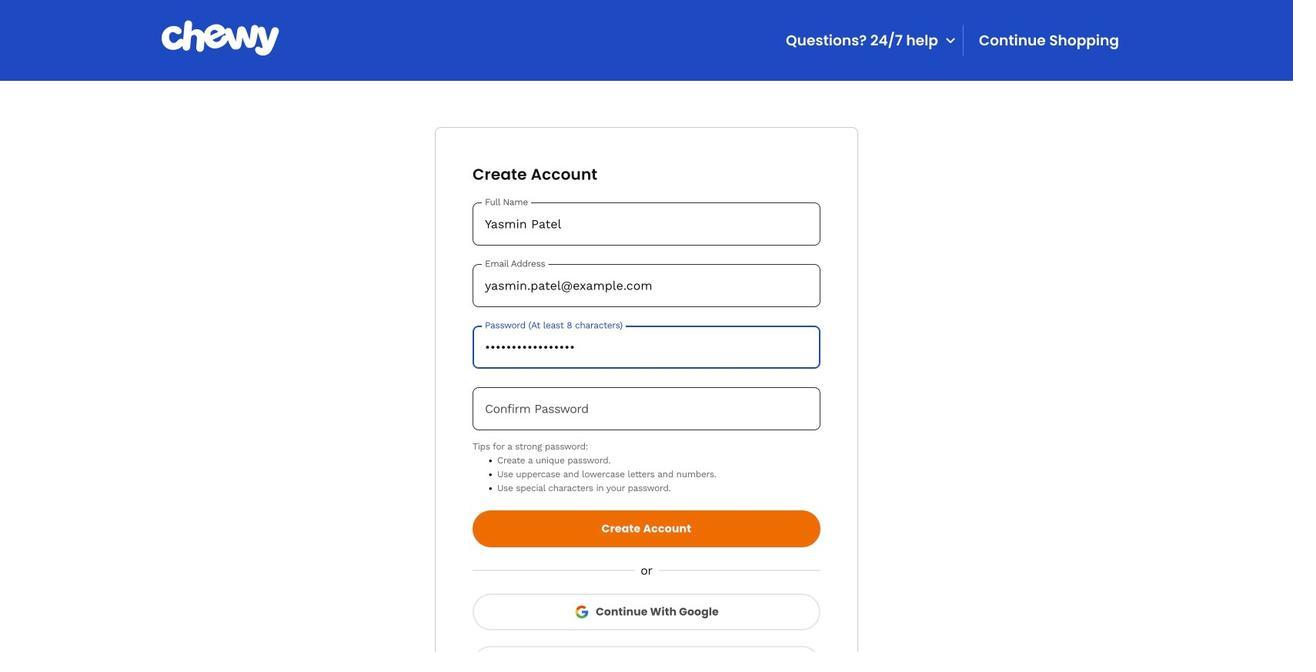 Task type: locate. For each thing, give the bounding box(es) containing it.
None password field
[[473, 326, 821, 369], [473, 387, 821, 430], [473, 326, 821, 369], [473, 387, 821, 430]]

None text field
[[473, 203, 821, 246]]

None email field
[[473, 264, 821, 307]]



Task type: vqa. For each thing, say whether or not it's contained in the screenshot.
text box
yes



Task type: describe. For each thing, give the bounding box(es) containing it.
chewy logo image
[[162, 20, 279, 56]]



